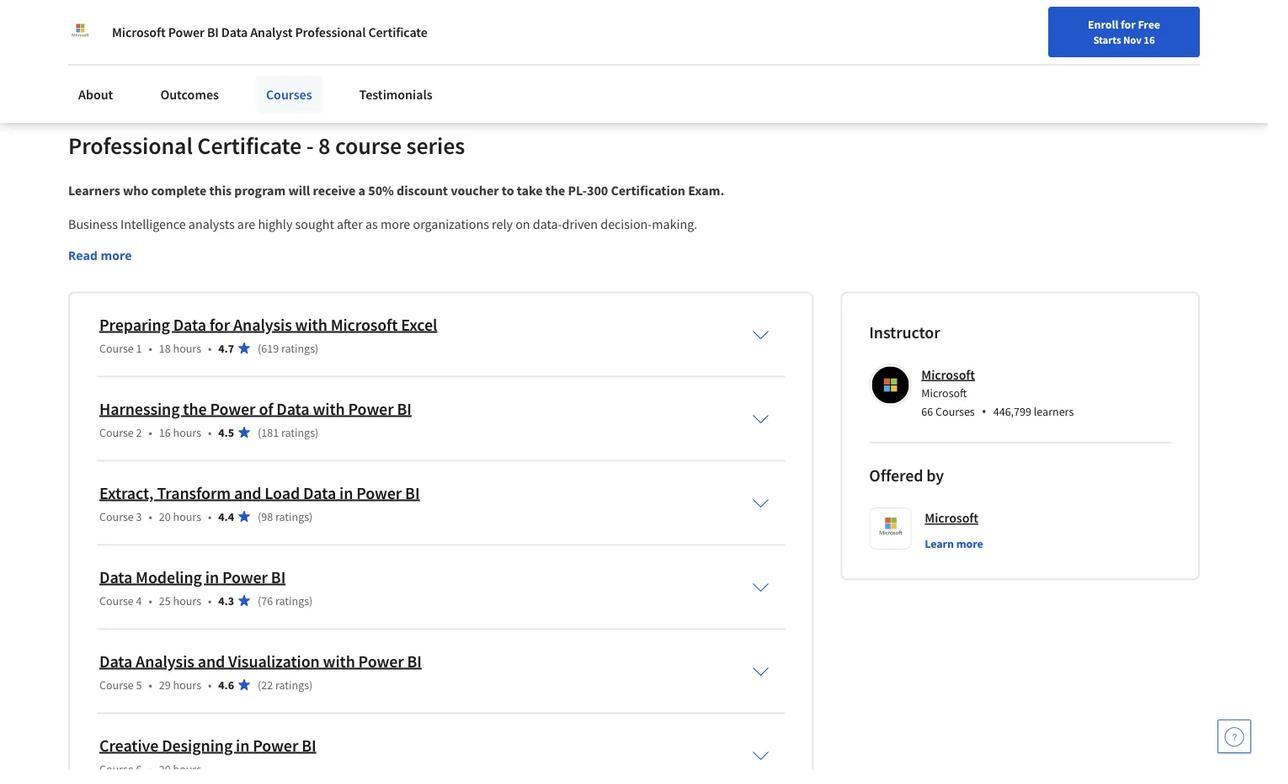 Task type: describe. For each thing, give the bounding box(es) containing it.
business
[[68, 216, 118, 233]]

enroll
[[1089, 17, 1119, 32]]

organizations
[[413, 216, 489, 233]]

4
[[136, 593, 142, 609]]

0 horizontal spatial data-
[[360, 256, 389, 273]]

will
[[288, 182, 310, 199]]

sought
[[295, 216, 334, 233]]

0 horizontal spatial professional
[[68, 131, 193, 160]]

share
[[97, 26, 129, 42]]

companies
[[138, 256, 200, 273]]

nov
[[1124, 33, 1142, 46]]

show notifications image
[[1041, 21, 1062, 41]]

the left field,
[[578, 236, 597, 253]]

• right 5
[[149, 678, 152, 693]]

highly
[[258, 216, 293, 233]]

66
[[922, 404, 934, 420]]

( 76 ratings )
[[258, 593, 313, 609]]

decisions
[[250, 256, 303, 273]]

4.6
[[218, 678, 234, 693]]

testimonials link
[[349, 76, 443, 113]]

read more
[[68, 247, 132, 263]]

20
[[159, 509, 171, 524]]

hours for analysis
[[173, 678, 201, 693]]

courses inside microsoft microsoft 66 courses • 446,799 learners
[[936, 404, 975, 420]]

• left 4.4
[[208, 509, 212, 524]]

data left analyst
[[221, 24, 248, 40]]

starts
[[1094, 33, 1122, 46]]

a
[[359, 182, 366, 199]]

course for preparing  data for analysis with microsoft excel
[[99, 341, 134, 356]]

data up course 5 • 29 hours •
[[99, 651, 132, 672]]

transform
[[157, 483, 231, 504]]

offered
[[870, 465, 924, 486]]

76
[[261, 593, 273, 609]]

• right 2
[[149, 425, 152, 440]]

18
[[159, 341, 171, 356]]

microsoft microsoft 66 courses • 446,799 learners
[[922, 366, 1074, 421]]

data up course 4 • 25 hours •
[[99, 567, 132, 588]]

0 horizontal spatial for
[[210, 314, 230, 335]]

intelligence
[[121, 216, 186, 233]]

( for of
[[258, 425, 261, 440]]

this
[[209, 182, 232, 199]]

business intelligence analysts are highly sought after as more organizations rely on data-driven decision-making. microsoft power bi is the leading data analytics, business intelligence, and reporting tool in the field, used by 97% of fortune 500 companies to make decisions based on data-driven insights and analytics.
[[68, 216, 718, 273]]

619
[[261, 341, 279, 356]]

about link
[[68, 76, 123, 113]]

microsoft link for instructor
[[922, 366, 976, 383]]

course 4 • 25 hours •
[[99, 593, 212, 609]]

with for visualization
[[323, 651, 355, 672]]

leading
[[208, 236, 250, 253]]

course 5 • 29 hours •
[[99, 678, 212, 693]]

1 vertical spatial driven
[[389, 256, 425, 273]]

coursera image
[[20, 14, 127, 41]]

data analysis and visualization with power bi
[[99, 651, 422, 672]]

decision-
[[601, 216, 652, 233]]

and up 98
[[234, 483, 262, 504]]

the right is
[[187, 236, 206, 253]]

certification
[[611, 182, 686, 199]]

analytics,
[[281, 236, 334, 253]]

exam.
[[688, 182, 725, 199]]

) for analysis
[[315, 341, 319, 356]]

446,799
[[994, 404, 1032, 420]]

creative
[[99, 735, 159, 757]]

course 3 • 20 hours •
[[99, 509, 212, 524]]

discount
[[397, 182, 448, 199]]

business
[[337, 236, 386, 253]]

is
[[175, 236, 184, 253]]

in right load
[[340, 483, 353, 504]]

1 vertical spatial microsoft image
[[872, 367, 909, 404]]

load
[[265, 483, 300, 504]]

learners
[[68, 182, 120, 199]]

• right 3
[[149, 509, 152, 524]]

0 vertical spatial driven
[[562, 216, 598, 233]]

who
[[123, 182, 149, 199]]

( for power
[[258, 593, 261, 609]]

) for load
[[309, 509, 313, 524]]

hours for modeling
[[173, 593, 201, 609]]

and down reporting
[[474, 256, 496, 273]]

• right 4
[[149, 593, 152, 609]]

more inside the business intelligence analysts are highly sought after as more organizations rely on data-driven decision-making. microsoft power bi is the leading data analytics, business intelligence, and reporting tool in the field, used by 97% of fortune 500 companies to make decisions based on data-driven insights and analytics.
[[381, 216, 411, 233]]

500
[[115, 256, 135, 273]]

learn more
[[925, 536, 984, 551]]

by inside the business intelligence analysts are highly sought after as more organizations rely on data-driven decision-making. microsoft power bi is the leading data analytics, business intelligence, and reporting tool in the field, used by 97% of fortune 500 companies to make decisions based on data-driven insights and analytics.
[[660, 236, 674, 253]]

in up 4.3
[[205, 567, 219, 588]]

media
[[195, 26, 231, 42]]

16 inside enroll for free starts nov 16
[[1144, 33, 1156, 46]]

( for analysis
[[258, 341, 261, 356]]

5
[[136, 678, 142, 693]]

enroll for free starts nov 16
[[1089, 17, 1161, 46]]

1 horizontal spatial data-
[[533, 216, 562, 233]]

• left 4.3
[[208, 593, 212, 609]]

• left 4.6
[[208, 678, 212, 693]]

1 vertical spatial of
[[259, 398, 273, 420]]

read more button
[[68, 246, 132, 264]]

22
[[261, 678, 273, 693]]

• left 4.5
[[208, 425, 212, 440]]

( 22 ratings )
[[258, 678, 313, 693]]

about
[[78, 86, 113, 103]]

data
[[253, 236, 278, 253]]

0 horizontal spatial analysis
[[136, 651, 194, 672]]

• right 1
[[149, 341, 152, 356]]

the up course 2 • 16 hours •
[[183, 398, 207, 420]]

learners who complete this program will receive a 50% discount voucher to take the pl-300 certification exam.
[[68, 182, 727, 199]]

reporting
[[484, 236, 537, 253]]

97%
[[677, 236, 701, 253]]

data modeling in power bi link
[[99, 567, 286, 588]]

extract,
[[99, 483, 154, 504]]

harnessing
[[99, 398, 180, 420]]

1 vertical spatial on
[[516, 216, 530, 233]]

microsoft link for offered by
[[925, 508, 979, 529]]

read
[[68, 247, 98, 263]]

2 vertical spatial on
[[343, 256, 357, 273]]

creative designing in power bi
[[99, 735, 316, 757]]

1 horizontal spatial to
[[502, 182, 514, 199]]

preparing  data for analysis with microsoft excel
[[99, 314, 437, 335]]

• left 4.7
[[208, 341, 212, 356]]

outcomes link
[[150, 76, 229, 113]]

data analysis and visualization with power bi link
[[99, 651, 422, 672]]

4.5
[[218, 425, 234, 440]]



Task type: locate. For each thing, give the bounding box(es) containing it.
0 horizontal spatial more
[[101, 247, 132, 263]]

social
[[160, 26, 193, 42]]

to left take
[[502, 182, 514, 199]]

and up 4.6
[[198, 651, 225, 672]]

course left 2
[[99, 425, 134, 440]]

certificate up 'testimonials' 'link'
[[369, 24, 428, 40]]

1 vertical spatial to
[[202, 256, 214, 273]]

courses up the -
[[266, 86, 312, 103]]

300
[[587, 182, 609, 199]]

1 horizontal spatial microsoft image
[[872, 367, 909, 404]]

testimonials
[[359, 86, 433, 103]]

more for read more
[[101, 247, 132, 263]]

) right the 22
[[309, 678, 313, 693]]

modeling
[[136, 567, 202, 588]]

more inside learn more button
[[957, 536, 984, 551]]

more right learn
[[957, 536, 984, 551]]

( down data analysis and visualization with power bi
[[258, 678, 261, 693]]

the left pl-
[[546, 182, 566, 199]]

1 vertical spatial courses
[[936, 404, 975, 420]]

) right 619
[[315, 341, 319, 356]]

bi
[[207, 24, 219, 40], [161, 236, 173, 253], [397, 398, 412, 420], [405, 483, 420, 504], [271, 567, 286, 588], [407, 651, 422, 672], [302, 735, 316, 757]]

1 horizontal spatial by
[[927, 465, 945, 486]]

learn more button
[[925, 535, 984, 552]]

50%
[[368, 182, 394, 199]]

microsoft image left share
[[68, 20, 92, 44]]

intelligence,
[[389, 236, 457, 253]]

complete
[[151, 182, 207, 199]]

based
[[306, 256, 340, 273]]

ratings for visualization
[[275, 678, 309, 693]]

0 vertical spatial professional
[[295, 24, 366, 40]]

98
[[261, 509, 273, 524]]

hours for transform
[[173, 509, 201, 524]]

16 down free
[[1144, 33, 1156, 46]]

analyst
[[250, 24, 293, 40]]

0 horizontal spatial by
[[660, 236, 674, 253]]

8
[[319, 131, 331, 160]]

courses right 66
[[936, 404, 975, 420]]

microsoft link
[[922, 366, 976, 383], [925, 508, 979, 529]]

microsoft
[[112, 24, 166, 40], [68, 236, 120, 253], [331, 314, 398, 335], [922, 366, 976, 383], [922, 386, 968, 401], [925, 510, 979, 527]]

1 vertical spatial data-
[[360, 256, 389, 273]]

microsoft image
[[68, 20, 92, 44], [872, 367, 909, 404]]

0 vertical spatial courses
[[266, 86, 312, 103]]

5 ( from the top
[[258, 678, 261, 693]]

0 vertical spatial analysis
[[233, 314, 292, 335]]

1 vertical spatial professional
[[68, 131, 193, 160]]

0 horizontal spatial to
[[202, 256, 214, 273]]

preparing  data for analysis with microsoft excel link
[[99, 314, 437, 335]]

hours right the "18"
[[173, 341, 201, 356]]

1 horizontal spatial of
[[704, 236, 715, 253]]

1 hours from the top
[[173, 341, 201, 356]]

3 ( from the top
[[258, 509, 261, 524]]

2 horizontal spatial on
[[516, 216, 530, 233]]

1 horizontal spatial 16
[[1144, 33, 1156, 46]]

by right offered
[[927, 465, 945, 486]]

course for data analysis and visualization with power bi
[[99, 678, 134, 693]]

on
[[143, 26, 157, 42], [516, 216, 530, 233], [343, 256, 357, 273]]

instructor
[[870, 322, 941, 343]]

4.3
[[218, 593, 234, 609]]

to left make
[[202, 256, 214, 273]]

data up course 1 • 18 hours •
[[173, 314, 206, 335]]

rely
[[492, 216, 513, 233]]

0 vertical spatial for
[[1121, 17, 1136, 32]]

course left 3
[[99, 509, 134, 524]]

excel
[[401, 314, 437, 335]]

coursera career certificate image
[[882, 0, 1163, 93]]

ratings right 181
[[281, 425, 315, 440]]

free
[[1139, 17, 1161, 32]]

help center image
[[1225, 727, 1245, 747]]

) right 76
[[309, 593, 313, 609]]

insights
[[428, 256, 472, 273]]

extract, transform and load data in power bi link
[[99, 483, 420, 504]]

courses
[[266, 86, 312, 103], [936, 404, 975, 420]]

1 vertical spatial for
[[210, 314, 230, 335]]

( down extract, transform and load data in power bi link
[[258, 509, 261, 524]]

more
[[381, 216, 411, 233], [101, 247, 132, 263], [957, 536, 984, 551]]

series
[[407, 131, 465, 160]]

( 181 ratings )
[[258, 425, 319, 440]]

for
[[1121, 17, 1136, 32], [210, 314, 230, 335]]

harnessing the power of data with power bi
[[99, 398, 412, 420]]

1 vertical spatial analysis
[[136, 651, 194, 672]]

more inside read more button
[[101, 247, 132, 263]]

analysis up 619
[[233, 314, 292, 335]]

0 horizontal spatial on
[[143, 26, 157, 42]]

with
[[295, 314, 328, 335], [313, 398, 345, 420], [323, 651, 355, 672]]

(
[[258, 341, 261, 356], [258, 425, 261, 440], [258, 509, 261, 524], [258, 593, 261, 609], [258, 678, 261, 693]]

with right visualization
[[323, 651, 355, 672]]

2 vertical spatial with
[[323, 651, 355, 672]]

driven down pl-
[[562, 216, 598, 233]]

0 vertical spatial on
[[143, 26, 157, 42]]

0 vertical spatial to
[[502, 182, 514, 199]]

for inside enroll for free starts nov 16
[[1121, 17, 1136, 32]]

data
[[221, 24, 248, 40], [173, 314, 206, 335], [277, 398, 310, 420], [303, 483, 336, 504], [99, 567, 132, 588], [99, 651, 132, 672]]

menu item
[[915, 17, 1024, 72]]

and
[[234, 26, 255, 42], [460, 236, 482, 253], [474, 256, 496, 273], [234, 483, 262, 504], [198, 651, 225, 672]]

1 course from the top
[[99, 341, 134, 356]]

5 hours from the top
[[173, 678, 201, 693]]

1 horizontal spatial on
[[343, 256, 357, 273]]

3 hours from the top
[[173, 509, 201, 524]]

1 horizontal spatial driven
[[562, 216, 598, 233]]

microsoft link up learn more button
[[925, 508, 979, 529]]

making.
[[652, 216, 698, 233]]

course for data modeling in power bi
[[99, 593, 134, 609]]

microsoft image down instructor
[[872, 367, 909, 404]]

1 horizontal spatial certificate
[[369, 24, 428, 40]]

ratings for of
[[281, 425, 315, 440]]

0 horizontal spatial driven
[[389, 256, 425, 273]]

data- up tool
[[533, 216, 562, 233]]

4 hours from the top
[[173, 593, 201, 609]]

and down organizations
[[460, 236, 482, 253]]

4 ( from the top
[[258, 593, 261, 609]]

analysis up 29 on the left bottom
[[136, 651, 194, 672]]

• left 446,799
[[982, 403, 987, 421]]

0 vertical spatial data-
[[533, 216, 562, 233]]

0 vertical spatial with
[[295, 314, 328, 335]]

analytics.
[[499, 256, 552, 273]]

hours right 25
[[173, 593, 201, 609]]

ratings for power
[[275, 593, 309, 609]]

harnessing the power of data with power bi link
[[99, 398, 412, 420]]

courses link
[[256, 76, 322, 113]]

the
[[546, 182, 566, 199], [187, 236, 206, 253], [578, 236, 597, 253], [183, 398, 207, 420]]

4 course from the top
[[99, 593, 134, 609]]

0 horizontal spatial of
[[259, 398, 273, 420]]

course for extract, transform and load data in power bi
[[99, 509, 134, 524]]

2 course from the top
[[99, 425, 134, 440]]

( down preparing  data for analysis with microsoft excel on the left of page
[[258, 341, 261, 356]]

microsoft link up 66
[[922, 366, 976, 383]]

2 horizontal spatial more
[[957, 536, 984, 551]]

preparing
[[99, 314, 170, 335]]

1 horizontal spatial for
[[1121, 17, 1136, 32]]

) right 98
[[309, 509, 313, 524]]

program
[[235, 182, 286, 199]]

ratings
[[281, 341, 315, 356], [281, 425, 315, 440], [275, 509, 309, 524], [275, 593, 309, 609], [275, 678, 309, 693]]

5 course from the top
[[99, 678, 134, 693]]

tool
[[540, 236, 562, 253]]

more right the read
[[101, 247, 132, 263]]

3 course from the top
[[99, 509, 134, 524]]

1 vertical spatial microsoft link
[[925, 508, 979, 529]]

course left 4
[[99, 593, 134, 609]]

1 horizontal spatial analysis
[[233, 314, 292, 335]]

hours for the
[[173, 425, 201, 440]]

1 vertical spatial 16
[[159, 425, 171, 440]]

professional up who
[[68, 131, 193, 160]]

16 right 2
[[159, 425, 171, 440]]

after
[[337, 216, 363, 233]]

0 horizontal spatial microsoft image
[[68, 20, 92, 44]]

bi inside the business intelligence analysts are highly sought after as more organizations rely on data-driven decision-making. microsoft power bi is the leading data analytics, business intelligence, and reporting tool in the field, used by 97% of fortune 500 companies to make decisions based on data-driven insights and analytics.
[[161, 236, 173, 253]]

microsoft power bi data analyst professional certificate
[[112, 24, 428, 40]]

0 vertical spatial 16
[[1144, 33, 1156, 46]]

of right 97%
[[704, 236, 715, 253]]

review
[[375, 26, 412, 42]]

on right rely at the left top of page
[[516, 216, 530, 233]]

ratings right 76
[[275, 593, 309, 609]]

hours right 29 on the left bottom
[[173, 678, 201, 693]]

extract, transform and load data in power bi
[[99, 483, 420, 504]]

2 hours from the top
[[173, 425, 201, 440]]

ratings right 619
[[281, 341, 315, 356]]

more for learn more
[[957, 536, 984, 551]]

are
[[237, 216, 255, 233]]

visualization
[[228, 651, 320, 672]]

data right load
[[303, 483, 336, 504]]

3
[[136, 509, 142, 524]]

data- down business on the left top
[[360, 256, 389, 273]]

driven down intelligence,
[[389, 256, 425, 273]]

181
[[261, 425, 279, 440]]

ratings right the 22
[[275, 678, 309, 693]]

25
[[159, 593, 171, 609]]

analysts
[[189, 216, 235, 233]]

0 vertical spatial more
[[381, 216, 411, 233]]

more right as
[[381, 216, 411, 233]]

on right it
[[143, 26, 157, 42]]

and right the media on the top left of page
[[234, 26, 255, 42]]

course
[[335, 131, 402, 160]]

0 vertical spatial of
[[704, 236, 715, 253]]

in left "your"
[[258, 26, 269, 42]]

course left 5
[[99, 678, 134, 693]]

( right 4.3
[[258, 593, 261, 609]]

with up ( 181 ratings )
[[313, 398, 345, 420]]

) right 181
[[315, 425, 319, 440]]

0 vertical spatial by
[[660, 236, 674, 253]]

for up 4.7
[[210, 314, 230, 335]]

field,
[[600, 236, 628, 253]]

0 horizontal spatial 16
[[159, 425, 171, 440]]

ratings for load
[[275, 509, 309, 524]]

data up ( 181 ratings )
[[277, 398, 310, 420]]

power
[[168, 24, 205, 40], [123, 236, 159, 253], [210, 398, 256, 420], [348, 398, 394, 420], [357, 483, 402, 504], [222, 567, 268, 588], [359, 651, 404, 672], [253, 735, 298, 757]]

certificate up program
[[197, 131, 302, 160]]

ratings for analysis
[[281, 341, 315, 356]]

1
[[136, 341, 142, 356]]

outcomes
[[160, 86, 219, 103]]

course for harnessing the power of data with power bi
[[99, 425, 134, 440]]

0 horizontal spatial courses
[[266, 86, 312, 103]]

hours for data
[[173, 341, 201, 356]]

ratings right 98
[[275, 509, 309, 524]]

) for visualization
[[309, 678, 313, 693]]

• inside microsoft microsoft 66 courses • 446,799 learners
[[982, 403, 987, 421]]

1 vertical spatial by
[[927, 465, 945, 486]]

1 horizontal spatial professional
[[295, 24, 366, 40]]

1 vertical spatial with
[[313, 398, 345, 420]]

( for visualization
[[258, 678, 261, 693]]

of up 181
[[259, 398, 273, 420]]

( for load
[[258, 509, 261, 524]]

by down making.
[[660, 236, 674, 253]]

on down business on the left top
[[343, 256, 357, 273]]

for up nov
[[1121, 17, 1136, 32]]

1 vertical spatial certificate
[[197, 131, 302, 160]]

in
[[258, 26, 269, 42], [565, 236, 576, 253], [340, 483, 353, 504], [205, 567, 219, 588], [236, 735, 250, 757]]

creative designing in power bi link
[[99, 735, 316, 757]]

1 ( from the top
[[258, 341, 261, 356]]

2 vertical spatial more
[[957, 536, 984, 551]]

0 horizontal spatial certificate
[[197, 131, 302, 160]]

1 horizontal spatial courses
[[936, 404, 975, 420]]

hours left 4.5
[[173, 425, 201, 440]]

in inside the business intelligence analysts are highly sought after as more organizations rely on data-driven decision-making. microsoft power bi is the leading data analytics, business intelligence, and reporting tool in the field, used by 97% of fortune 500 companies to make decisions based on data-driven insights and analytics.
[[565, 236, 576, 253]]

of inside the business intelligence analysts are highly sought after as more organizations rely on data-driven decision-making. microsoft power bi is the leading data analytics, business intelligence, and reporting tool in the field, used by 97% of fortune 500 companies to make decisions based on data-driven insights and analytics.
[[704, 236, 715, 253]]

voucher
[[451, 182, 499, 199]]

with for analysis
[[295, 314, 328, 335]]

hours
[[173, 341, 201, 356], [173, 425, 201, 440], [173, 509, 201, 524], [173, 593, 201, 609], [173, 678, 201, 693]]

0 vertical spatial microsoft link
[[922, 366, 976, 383]]

share it on social media and in your performance review
[[97, 26, 412, 42]]

in right designing
[[236, 735, 250, 757]]

pl-
[[568, 182, 587, 199]]

analysis
[[233, 314, 292, 335], [136, 651, 194, 672]]

learn
[[925, 536, 955, 551]]

course 1 • 18 hours •
[[99, 341, 212, 356]]

) for of
[[315, 425, 319, 440]]

( 619 ratings )
[[258, 341, 319, 356]]

in right tool
[[565, 236, 576, 253]]

to inside the business intelligence analysts are highly sought after as more organizations rely on data-driven decision-making. microsoft power bi is the leading data analytics, business intelligence, and reporting tool in the field, used by 97% of fortune 500 companies to make decisions based on data-driven insights and analytics.
[[202, 256, 214, 273]]

4.7
[[218, 341, 234, 356]]

2
[[136, 425, 142, 440]]

it
[[132, 26, 140, 42]]

hours right 20
[[173, 509, 201, 524]]

microsoft inside the business intelligence analysts are highly sought after as more organizations rely on data-driven decision-making. microsoft power bi is the leading data analytics, business intelligence, and reporting tool in the field, used by 97% of fortune 500 companies to make decisions based on data-driven insights and analytics.
[[68, 236, 120, 253]]

) for power
[[309, 593, 313, 609]]

with up ( 619 ratings )
[[295, 314, 328, 335]]

1 vertical spatial more
[[101, 247, 132, 263]]

data modeling in power bi
[[99, 567, 286, 588]]

learners
[[1034, 404, 1074, 420]]

None search field
[[240, 11, 569, 44]]

0 vertical spatial certificate
[[369, 24, 428, 40]]

professional right analyst
[[295, 24, 366, 40]]

course left 1
[[99, 341, 134, 356]]

0 vertical spatial microsoft image
[[68, 20, 92, 44]]

2 ( from the top
[[258, 425, 261, 440]]

1 horizontal spatial more
[[381, 216, 411, 233]]

used
[[630, 236, 658, 253]]

power inside the business intelligence analysts are highly sought after as more organizations rely on data-driven decision-making. microsoft power bi is the leading data analytics, business intelligence, and reporting tool in the field, used by 97% of fortune 500 companies to make decisions based on data-driven insights and analytics.
[[123, 236, 159, 253]]

( down harnessing the power of data with power bi
[[258, 425, 261, 440]]



Task type: vqa. For each thing, say whether or not it's contained in the screenshot.
Learn
yes



